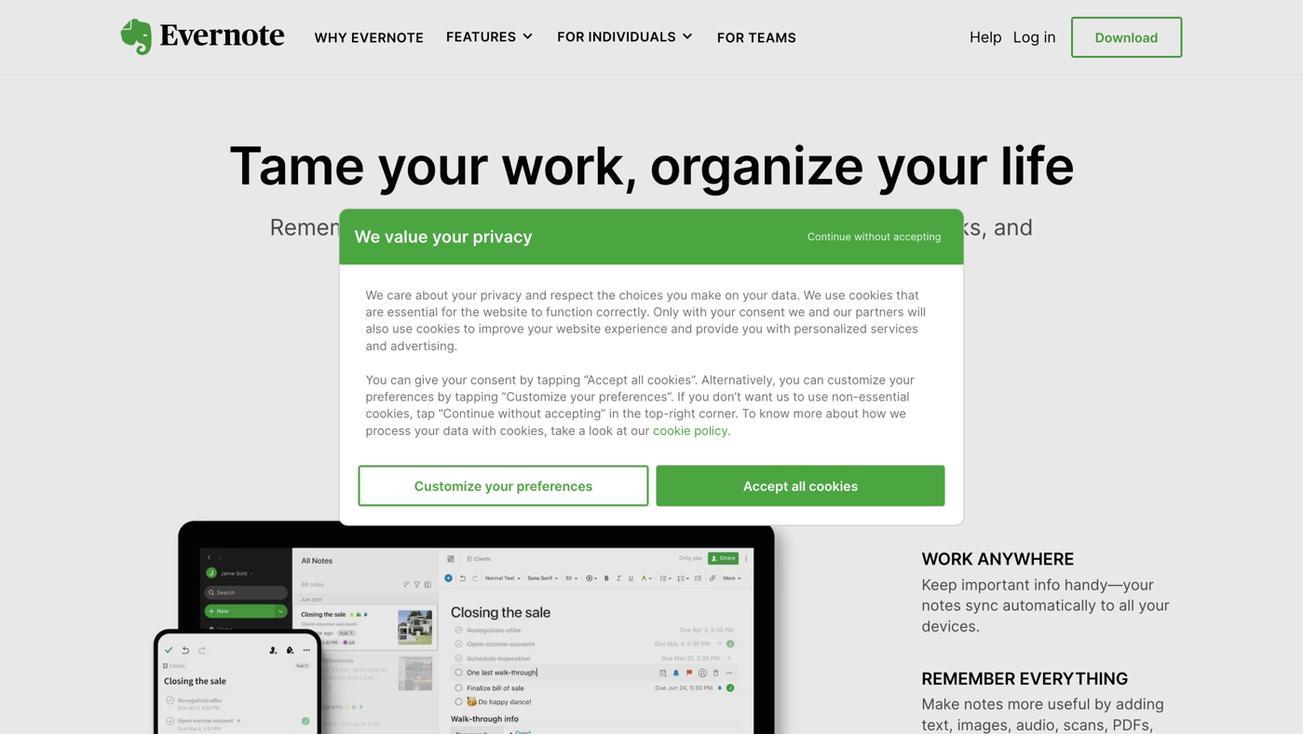 Task type: describe. For each thing, give the bounding box(es) containing it.
tame
[[228, 134, 365, 197]]

everything for scans,
[[1020, 668, 1128, 689]]

will
[[908, 305, 926, 319]]

essential inside we care about your privacy and respect the choices you make on your data. we use cookies that are essential for the website to function correctly. only with your consent we and our partners will also use cookies to improve your website experience and provide you with personalized services and advertising.
[[387, 305, 438, 319]]

1 horizontal spatial for
[[654, 325, 674, 344]]

personalized
[[794, 322, 867, 336]]

sign
[[596, 325, 628, 344]]

without inside button
[[854, 230, 891, 243]]

sign up for free
[[596, 325, 707, 344]]

continue
[[808, 230, 851, 243]]

you right if
[[688, 389, 709, 404]]

data
[[443, 423, 469, 438]]

us
[[776, 389, 790, 404]]

we care about your privacy and respect the choices you make on your data. we use cookies that are essential for the website to function correctly. only with your consent we and our partners will also use cookies to improve your website experience and provide you with personalized services and advertising.
[[366, 288, 926, 353]]

"continue
[[439, 406, 495, 421]]

we inside we care about your privacy and respect the choices you make on your data. we use cookies that are essential for the website to function correctly. only with your consent we and our partners will also use cookies to improve your website experience and provide you with personalized services and advertising.
[[789, 305, 805, 319]]

0 vertical spatial use
[[825, 288, 845, 302]]

with down make
[[683, 305, 707, 319]]

know
[[759, 406, 790, 421]]

audio,
[[1016, 716, 1059, 734]]

we for we care about your privacy and respect the choices you make on your data. we use cookies that are essential for the website to function correctly. only with your consent we and our partners will also use cookies to improve your website experience and provide you with personalized services and advertising.
[[366, 288, 384, 302]]

in inside remember everything and tackle any project with your notes, tasks, and schedule all in one place.
[[651, 245, 669, 272]]

value
[[384, 226, 428, 247]]

function
[[546, 305, 593, 319]]

data.
[[771, 288, 800, 302]]

to
[[742, 406, 756, 421]]

evernote logo image
[[121, 19, 285, 56]]

teams
[[748, 30, 797, 46]]

accept all cookies button
[[656, 465, 945, 506]]

your inside button
[[485, 478, 513, 494]]

to inside work anywhere keep important info handy—your notes sync automatically to all your devices.
[[1101, 596, 1115, 615]]

are
[[366, 305, 384, 319]]

adding
[[1116, 695, 1164, 713]]

how
[[862, 406, 886, 421]]

about inside you can give your consent by tapping "accept all cookies". alternatively, you can customize your preferences by tapping "customize your preferences". if you don't want us to use non-essential cookies, tap "continue without accepting" in the top-right corner. to know more about how we process your data with cookies, take a look at our
[[826, 406, 859, 421]]

1 vertical spatial cookies
[[416, 322, 460, 336]]

accept
[[743, 478, 788, 494]]

log in
[[1013, 28, 1056, 46]]

keep
[[922, 576, 957, 594]]

and down the also
[[366, 339, 387, 353]]

all inside work anywhere keep important info handy—your notes sync automatically to all your devices.
[[1119, 596, 1135, 615]]

give
[[415, 372, 438, 387]]

anywhere
[[977, 549, 1074, 569]]

choices
[[619, 288, 663, 302]]

alternatively,
[[701, 372, 776, 387]]

cookie policy .
[[653, 423, 731, 438]]

essential inside you can give your consent by tapping "accept all cookies". alternatively, you can customize your preferences by tapping "customize your preferences". if you don't want us to use non-essential cookies, tap "continue without accepting" in the top-right corner. to know more about how we process your data with cookies, take a look at our
[[859, 389, 910, 404]]

provide
[[696, 322, 739, 336]]

for for for teams
[[717, 30, 745, 46]]

experience
[[604, 322, 668, 336]]

advertising.
[[390, 339, 458, 353]]

preferences inside button
[[517, 478, 593, 494]]

1 can from the left
[[390, 372, 411, 387]]

0 vertical spatial log
[[1013, 28, 1040, 46]]

download
[[1095, 30, 1158, 46]]

for inside we care about your privacy and respect the choices you make on your data. we use cookies that are essential for the website to function correctly. only with your consent we and our partners will also use cookies to improve your website experience and provide you with personalized services and advertising.
[[441, 305, 457, 319]]

one
[[675, 245, 715, 272]]

remember for remember everything make notes more useful by adding text, images, audio, scans, pdfs
[[922, 668, 1016, 689]]

continue without accepting button
[[800, 224, 949, 249]]

1 vertical spatial tapping
[[455, 389, 498, 404]]

have
[[595, 374, 629, 392]]

evernote
[[351, 30, 424, 46]]

we right the data.
[[804, 288, 822, 302]]

help
[[970, 28, 1002, 46]]

1 horizontal spatial by
[[520, 372, 534, 387]]

non-
[[832, 389, 859, 404]]

"customize
[[502, 389, 567, 404]]

why
[[314, 30, 348, 46]]

a
[[579, 423, 586, 438]]

you up only
[[667, 288, 687, 302]]

respect
[[550, 288, 594, 302]]

for individuals button
[[557, 28, 695, 46]]

notes,
[[853, 214, 919, 241]]

life
[[1000, 134, 1075, 197]]

0 vertical spatial cookies,
[[366, 406, 413, 421]]

organize
[[650, 134, 864, 197]]

all inside you can give your consent by tapping "accept all cookies". alternatively, you can customize your preferences by tapping "customize your preferences". if you don't want us to use non-essential cookies, tap "continue without accepting" in the top-right corner. to know more about how we process your data with cookies, take a look at our
[[631, 372, 644, 387]]

and down only
[[671, 322, 692, 336]]

services
[[871, 322, 918, 336]]

sign up for free link
[[522, 311, 781, 358]]

"accept
[[584, 372, 628, 387]]

up
[[632, 325, 650, 344]]

tackle
[[555, 214, 619, 241]]

any
[[625, 214, 663, 241]]

cookies".
[[647, 372, 698, 387]]

more inside you can give your consent by tapping "accept all cookies". alternatively, you can customize your preferences by tapping "customize your preferences". if you don't want us to use non-essential cookies, tap "continue without accepting" in the top-right corner. to know more about how we process your data with cookies, take a look at our
[[793, 406, 822, 421]]

and left respect in the left of the page
[[525, 288, 547, 302]]

and right the tasks,
[[994, 214, 1033, 241]]

work,
[[501, 134, 637, 197]]

our inside you can give your consent by tapping "accept all cookies". alternatively, you can customize your preferences by tapping "customize your preferences". if you don't want us to use non-essential cookies, tap "continue without accepting" in the top-right corner. to know more about how we process your data with cookies, take a look at our
[[631, 423, 650, 438]]

you can give your consent by tapping "accept all cookies". alternatively, you can customize your preferences by tapping "customize your preferences". if you don't want us to use non-essential cookies, tap "continue without accepting" in the top-right corner. to know more about how we process your data with cookies, take a look at our
[[366, 372, 915, 438]]

all inside remember everything and tackle any project with your notes, tasks, and schedule all in one place.
[[621, 245, 644, 272]]

1 horizontal spatial log in link
[[1013, 28, 1056, 46]]

1 vertical spatial use
[[392, 322, 413, 336]]

use inside you can give your consent by tapping "accept all cookies". alternatively, you can customize your preferences by tapping "customize your preferences". if you don't want us to use non-essential cookies, tap "continue without accepting" in the top-right corner. to know more about how we process your data with cookies, take a look at our
[[808, 389, 828, 404]]

correctly.
[[596, 305, 650, 319]]

customize your preferences
[[414, 478, 593, 494]]

useful
[[1048, 695, 1090, 713]]

to inside you can give your consent by tapping "accept all cookies". alternatively, you can customize your preferences by tapping "customize your preferences". if you don't want us to use non-essential cookies, tap "continue without accepting" in the top-right corner. to know more about how we process your data with cookies, take a look at our
[[793, 389, 805, 404]]

continue without accepting
[[808, 230, 941, 243]]

why evernote
[[314, 30, 424, 46]]

.
[[728, 423, 731, 438]]

automatically
[[1003, 596, 1096, 615]]

policy
[[694, 423, 728, 438]]

if
[[678, 389, 685, 404]]



Task type: vqa. For each thing, say whether or not it's contained in the screenshot.
See everything you need at a glance
no



Task type: locate. For each thing, give the bounding box(es) containing it.
for teams
[[717, 30, 797, 46]]

work
[[922, 549, 973, 569]]

for up advertising.
[[441, 305, 457, 319]]

0 horizontal spatial can
[[390, 372, 411, 387]]

the down preferences".
[[622, 406, 641, 421]]

0 horizontal spatial essential
[[387, 305, 438, 319]]

1 vertical spatial we
[[890, 406, 906, 421]]

1 vertical spatial about
[[826, 406, 859, 421]]

your inside work anywhere keep important info handy—your notes sync automatically to all your devices.
[[1139, 596, 1170, 615]]

more inside remember everything make notes more useful by adding text, images, audio, scans, pdfs
[[1008, 695, 1044, 713]]

preferences down take
[[517, 478, 593, 494]]

0 vertical spatial everything
[[390, 214, 503, 241]]

1 vertical spatial more
[[1008, 695, 1044, 713]]

also
[[366, 322, 389, 336]]

cookies up advertising.
[[416, 322, 460, 336]]

we right the how
[[890, 406, 906, 421]]

0 horizontal spatial everything
[[390, 214, 503, 241]]

use
[[825, 288, 845, 302], [392, 322, 413, 336], [808, 389, 828, 404]]

evernote ui on desktop and mobile image
[[121, 513, 847, 734]]

0 vertical spatial more
[[793, 406, 822, 421]]

cookies,
[[366, 406, 413, 421], [500, 423, 547, 438]]

1 vertical spatial log in link
[[723, 374, 766, 392]]

2 vertical spatial use
[[808, 389, 828, 404]]

0 horizontal spatial log in link
[[723, 374, 766, 392]]

tapping up "continue
[[455, 389, 498, 404]]

about inside we care about your privacy and respect the choices you make on your data. we use cookies that are essential for the website to function correctly. only with your consent we and our partners will also use cookies to improve your website experience and provide you with personalized services and advertising.
[[415, 288, 448, 302]]

everything inside remember everything make notes more useful by adding text, images, audio, scans, pdfs
[[1020, 668, 1128, 689]]

1 horizontal spatial log
[[1013, 28, 1040, 46]]

website down function
[[556, 322, 601, 336]]

0 horizontal spatial the
[[461, 305, 479, 319]]

sync
[[965, 596, 999, 615]]

right
[[669, 406, 695, 421]]

use left non-
[[808, 389, 828, 404]]

without down "customize
[[498, 406, 541, 421]]

about right "care"
[[415, 288, 448, 302]]

all down any
[[621, 245, 644, 272]]

cookies
[[849, 288, 893, 302], [416, 322, 460, 336], [809, 478, 858, 494]]

project
[[669, 214, 743, 241]]

without
[[854, 230, 891, 243], [498, 406, 541, 421]]

log in link up to
[[723, 374, 766, 392]]

partners
[[856, 305, 904, 319]]

0 vertical spatial notes
[[922, 596, 961, 615]]

and up personalized
[[809, 305, 830, 319]]

1 horizontal spatial cookies,
[[500, 423, 547, 438]]

0 horizontal spatial log
[[723, 374, 749, 392]]

all inside button
[[792, 478, 806, 494]]

help link
[[970, 28, 1002, 46]]

consent inside you can give your consent by tapping "accept all cookies". alternatively, you can customize your preferences by tapping "customize your preferences". if you don't want us to use non-essential cookies, tap "continue without accepting" in the top-right corner. to know more about how we process your data with cookies, take a look at our
[[470, 372, 516, 387]]

we inside you can give your consent by tapping "accept all cookies". alternatively, you can customize your preferences by tapping "customize your preferences". if you don't want us to use non-essential cookies, tap "continue without accepting" in the top-right corner. to know more about how we process your data with cookies, take a look at our
[[890, 406, 906, 421]]

0 horizontal spatial without
[[498, 406, 541, 421]]

scans,
[[1063, 716, 1109, 734]]

0 horizontal spatial tapping
[[455, 389, 498, 404]]

2 horizontal spatial by
[[1095, 695, 1112, 713]]

our up personalized
[[833, 305, 852, 319]]

everything up "care"
[[390, 214, 503, 241]]

0 horizontal spatial consent
[[470, 372, 516, 387]]

use up personalized
[[825, 288, 845, 302]]

2 can from the left
[[803, 372, 824, 387]]

2 vertical spatial cookies
[[809, 478, 858, 494]]

tapping
[[537, 372, 581, 387], [455, 389, 498, 404]]

privacy inside we care about your privacy and respect the choices you make on your data. we use cookies that are essential for the website to function correctly. only with your consent we and our partners will also use cookies to improve your website experience and provide you with personalized services and advertising.
[[480, 288, 522, 302]]

the
[[597, 288, 616, 302], [461, 305, 479, 319], [622, 406, 641, 421]]

0 vertical spatial essential
[[387, 305, 438, 319]]

with down "continue
[[472, 423, 496, 438]]

0 vertical spatial the
[[597, 288, 616, 302]]

preferences down you
[[366, 389, 434, 404]]

by up "customize
[[520, 372, 534, 387]]

by up scans,
[[1095, 695, 1112, 713]]

0 horizontal spatial we
[[789, 305, 805, 319]]

on
[[725, 288, 739, 302]]

accepting"
[[545, 406, 606, 421]]

at
[[616, 423, 628, 438]]

for left individuals
[[557, 29, 585, 45]]

2 vertical spatial the
[[622, 406, 641, 421]]

1 vertical spatial the
[[461, 305, 479, 319]]

cookies inside button
[[809, 478, 858, 494]]

we for we value your privacy
[[354, 226, 380, 247]]

1 horizontal spatial for
[[717, 30, 745, 46]]

1 horizontal spatial preferences
[[517, 478, 593, 494]]

in down any
[[651, 245, 669, 272]]

1 horizontal spatial about
[[826, 406, 859, 421]]

2 horizontal spatial the
[[622, 406, 641, 421]]

want
[[745, 389, 773, 404]]

1 vertical spatial remember
[[922, 668, 1016, 689]]

0 horizontal spatial for
[[557, 29, 585, 45]]

for left teams
[[717, 30, 745, 46]]

text,
[[922, 716, 953, 734]]

privacy left tackle at top
[[473, 226, 533, 247]]

you right 'provide'
[[742, 322, 763, 336]]

0 horizontal spatial more
[[793, 406, 822, 421]]

0 horizontal spatial about
[[415, 288, 448, 302]]

to left improve
[[464, 322, 475, 336]]

with up the place. on the right of the page
[[749, 214, 794, 241]]

1 horizontal spatial without
[[854, 230, 891, 243]]

without inside you can give your consent by tapping "accept all cookies". alternatively, you can customize your preferences by tapping "customize your preferences". if you don't want us to use non-essential cookies, tap "continue without accepting" in the top-right corner. to know more about how we process your data with cookies, take a look at our
[[498, 406, 541, 421]]

we up are
[[366, 288, 384, 302]]

take
[[551, 423, 575, 438]]

notes
[[922, 596, 961, 615], [964, 695, 1004, 713]]

log in link right help link
[[1013, 28, 1056, 46]]

individuals
[[588, 29, 676, 45]]

cookies, up 'process'
[[366, 406, 413, 421]]

features
[[446, 29, 516, 45]]

only
[[653, 305, 679, 319]]

0 vertical spatial our
[[833, 305, 852, 319]]

1 horizontal spatial remember
[[922, 668, 1016, 689]]

already have an account? log in
[[538, 374, 766, 392]]

0 vertical spatial remember
[[270, 214, 384, 241]]

1 vertical spatial consent
[[470, 372, 516, 387]]

website
[[483, 305, 528, 319], [556, 322, 601, 336]]

the up correctly.
[[597, 288, 616, 302]]

consent up "continue
[[470, 372, 516, 387]]

0 vertical spatial for
[[441, 305, 457, 319]]

everything inside remember everything and tackle any project with your notes, tasks, and schedule all in one place.
[[390, 214, 503, 241]]

essential
[[387, 305, 438, 319], [859, 389, 910, 404]]

tame your work, organize your life
[[228, 134, 1075, 197]]

0 vertical spatial privacy
[[473, 226, 533, 247]]

tasks,
[[925, 214, 988, 241]]

0 horizontal spatial cookies,
[[366, 406, 413, 421]]

tap
[[416, 406, 435, 421]]

remember down tame
[[270, 214, 384, 241]]

free
[[678, 325, 707, 344]]

0 horizontal spatial our
[[631, 423, 650, 438]]

cookies up partners
[[849, 288, 893, 302]]

0 vertical spatial tapping
[[537, 372, 581, 387]]

privacy up improve
[[480, 288, 522, 302]]

everything for schedule
[[390, 214, 503, 241]]

by down give
[[438, 389, 452, 404]]

about down non-
[[826, 406, 859, 421]]

already
[[538, 374, 591, 392]]

everything
[[390, 214, 503, 241], [1020, 668, 1128, 689]]

2 vertical spatial by
[[1095, 695, 1112, 713]]

1 horizontal spatial consent
[[739, 305, 785, 319]]

important
[[962, 576, 1030, 594]]

0 horizontal spatial remember
[[270, 214, 384, 241]]

we down the data.
[[789, 305, 805, 319]]

0 vertical spatial about
[[415, 288, 448, 302]]

consent inside we care about your privacy and respect the choices you make on your data. we use cookies that are essential for the website to function correctly. only with your consent we and our partners will also use cookies to improve your website experience and provide you with personalized services and advertising.
[[739, 305, 785, 319]]

preferences
[[366, 389, 434, 404], [517, 478, 593, 494]]

can right you
[[390, 372, 411, 387]]

an
[[633, 374, 650, 392]]

essential up the how
[[859, 389, 910, 404]]

customize
[[414, 478, 482, 494]]

with inside remember everything and tackle any project with your notes, tasks, and schedule all in one place.
[[749, 214, 794, 241]]

remember everything and tackle any project with your notes, tasks, and schedule all in one place.
[[270, 214, 1033, 272]]

0 vertical spatial by
[[520, 372, 534, 387]]

to left function
[[531, 305, 543, 319]]

1 vertical spatial without
[[498, 406, 541, 421]]

top-
[[645, 406, 669, 421]]

log up to
[[723, 374, 749, 392]]

for inside button
[[557, 29, 585, 45]]

download link
[[1071, 17, 1183, 58]]

0 horizontal spatial website
[[483, 305, 528, 319]]

our right at
[[631, 423, 650, 438]]

1 vertical spatial preferences
[[517, 478, 593, 494]]

can left customize
[[803, 372, 824, 387]]

place.
[[721, 245, 784, 272]]

for
[[441, 305, 457, 319], [654, 325, 674, 344]]

essential down "care"
[[387, 305, 438, 319]]

remember inside remember everything and tackle any project with your notes, tasks, and schedule all in one place.
[[270, 214, 384, 241]]

0 vertical spatial preferences
[[366, 389, 434, 404]]

everything up useful
[[1020, 668, 1128, 689]]

we value your privacy
[[354, 226, 533, 247]]

customize your preferences button
[[358, 465, 649, 506]]

1 vertical spatial log
[[723, 374, 749, 392]]

1 vertical spatial everything
[[1020, 668, 1128, 689]]

the up improve
[[461, 305, 479, 319]]

1 horizontal spatial we
[[890, 406, 906, 421]]

0 vertical spatial without
[[854, 230, 891, 243]]

privacy
[[473, 226, 533, 247], [480, 288, 522, 302]]

notes inside work anywhere keep important info handy—your notes sync automatically to all your devices.
[[922, 596, 961, 615]]

in up at
[[609, 406, 619, 421]]

0 vertical spatial consent
[[739, 305, 785, 319]]

care
[[387, 288, 412, 302]]

your inside remember everything and tackle any project with your notes, tasks, and schedule all in one place.
[[800, 214, 847, 241]]

for for for individuals
[[557, 29, 585, 45]]

notes down keep
[[922, 596, 961, 615]]

1 horizontal spatial notes
[[964, 695, 1004, 713]]

1 vertical spatial our
[[631, 423, 650, 438]]

in
[[1044, 28, 1056, 46], [651, 245, 669, 272], [753, 374, 766, 392], [609, 406, 619, 421]]

remember for remember everything and tackle any project with your notes, tasks, and schedule all in one place.
[[270, 214, 384, 241]]

our inside we care about your privacy and respect the choices you make on your data. we use cookies that are essential for the website to function correctly. only with your consent we and our partners will also use cookies to improve your website experience and provide you with personalized services and advertising.
[[833, 305, 852, 319]]

the inside you can give your consent by tapping "accept all cookies". alternatively, you can customize your preferences by tapping "customize your preferences". if you don't want us to use non-essential cookies, tap "continue without accepting" in the top-right corner. to know more about how we process your data with cookies, take a look at our
[[622, 406, 641, 421]]

why evernote link
[[314, 28, 424, 46]]

process
[[366, 423, 411, 438]]

0 horizontal spatial for
[[441, 305, 457, 319]]

for down only
[[654, 325, 674, 344]]

all up preferences".
[[631, 372, 644, 387]]

1 vertical spatial privacy
[[480, 288, 522, 302]]

preferences".
[[599, 389, 674, 404]]

1 vertical spatial by
[[438, 389, 452, 404]]

0 horizontal spatial by
[[438, 389, 452, 404]]

notes up images,
[[964, 695, 1004, 713]]

by inside remember everything make notes more useful by adding text, images, audio, scans, pdfs
[[1095, 695, 1112, 713]]

schedule
[[519, 245, 615, 272]]

website up improve
[[483, 305, 528, 319]]

customize
[[827, 372, 886, 387]]

handy—your
[[1065, 576, 1154, 594]]

cookie
[[653, 423, 691, 438]]

preferences inside you can give your consent by tapping "accept all cookies". alternatively, you can customize your preferences by tapping "customize your preferences". if you don't want us to use non-essential cookies, tap "continue without accepting" in the top-right corner. to know more about how we process your data with cookies, take a look at our
[[366, 389, 434, 404]]

consent
[[739, 305, 785, 319], [470, 372, 516, 387]]

0 horizontal spatial notes
[[922, 596, 961, 615]]

for teams link
[[717, 28, 797, 46]]

that
[[896, 288, 919, 302]]

don't
[[713, 389, 741, 404]]

1 horizontal spatial can
[[803, 372, 824, 387]]

1 vertical spatial for
[[654, 325, 674, 344]]

1 horizontal spatial everything
[[1020, 668, 1128, 689]]

more up audio,
[[1008, 695, 1044, 713]]

1 vertical spatial cookies,
[[500, 423, 547, 438]]

1 vertical spatial notes
[[964, 695, 1004, 713]]

1 vertical spatial website
[[556, 322, 601, 336]]

1 horizontal spatial tapping
[[537, 372, 581, 387]]

cookies right accept
[[809, 478, 858, 494]]

1 horizontal spatial our
[[833, 305, 852, 319]]

you up us at the bottom of the page
[[779, 372, 800, 387]]

consent down the data.
[[739, 305, 785, 319]]

for individuals
[[557, 29, 676, 45]]

1 horizontal spatial essential
[[859, 389, 910, 404]]

1 horizontal spatial more
[[1008, 695, 1044, 713]]

accepting
[[894, 230, 941, 243]]

1 vertical spatial essential
[[859, 389, 910, 404]]

to right us at the bottom of the page
[[793, 389, 805, 404]]

remember inside remember everything make notes more useful by adding text, images, audio, scans, pdfs
[[922, 668, 1016, 689]]

in inside you can give your consent by tapping "accept all cookies". alternatively, you can customize your preferences by tapping "customize your preferences". if you don't want us to use non-essential cookies, tap "continue without accepting" in the top-right corner. to know more about how we process your data with cookies, take a look at our
[[609, 406, 619, 421]]

we
[[789, 305, 805, 319], [890, 406, 906, 421]]

all down handy—your
[[1119, 596, 1135, 615]]

corner.
[[699, 406, 739, 421]]

notes inside remember everything make notes more useful by adding text, images, audio, scans, pdfs
[[964, 695, 1004, 713]]

0 horizontal spatial preferences
[[366, 389, 434, 404]]

1 horizontal spatial website
[[556, 322, 601, 336]]

1 horizontal spatial the
[[597, 288, 616, 302]]

in left us at the bottom of the page
[[753, 374, 766, 392]]

and up schedule
[[509, 214, 549, 241]]

without right the continue
[[854, 230, 891, 243]]

tapping up "customize
[[537, 372, 581, 387]]

for
[[557, 29, 585, 45], [717, 30, 745, 46]]

0 vertical spatial we
[[789, 305, 805, 319]]

0 vertical spatial cookies
[[849, 288, 893, 302]]

account?
[[654, 374, 719, 392]]

log right help
[[1013, 28, 1040, 46]]

our
[[833, 305, 852, 319], [631, 423, 650, 438]]

your
[[377, 134, 488, 197], [877, 134, 988, 197], [800, 214, 847, 241], [432, 226, 469, 247], [452, 288, 477, 302], [743, 288, 768, 302], [710, 305, 736, 319], [528, 322, 553, 336], [442, 372, 467, 387], [889, 372, 915, 387], [570, 389, 596, 404], [414, 423, 440, 438], [485, 478, 513, 494], [1139, 596, 1170, 615]]

cookies, down "customize
[[500, 423, 547, 438]]

about
[[415, 288, 448, 302], [826, 406, 859, 421]]

and
[[509, 214, 549, 241], [994, 214, 1033, 241], [525, 288, 547, 302], [809, 305, 830, 319], [671, 322, 692, 336], [366, 339, 387, 353]]

with inside you can give your consent by tapping "accept all cookies". alternatively, you can customize your preferences by tapping "customize your preferences". if you don't want us to use non-essential cookies, tap "continue without accepting" in the top-right corner. to know more about how we process your data with cookies, take a look at our
[[472, 423, 496, 438]]

remember up "make"
[[922, 668, 1016, 689]]

more right know
[[793, 406, 822, 421]]

to down handy—your
[[1101, 596, 1115, 615]]

all right accept
[[792, 478, 806, 494]]

0 vertical spatial log in link
[[1013, 28, 1056, 46]]

accept all cookies
[[743, 478, 858, 494]]

we left value
[[354, 226, 380, 247]]

with down the data.
[[766, 322, 791, 336]]

improve
[[479, 322, 524, 336]]

can
[[390, 372, 411, 387], [803, 372, 824, 387]]

0 vertical spatial website
[[483, 305, 528, 319]]

use right the also
[[392, 322, 413, 336]]

make
[[691, 288, 722, 302]]

in right help link
[[1044, 28, 1056, 46]]



